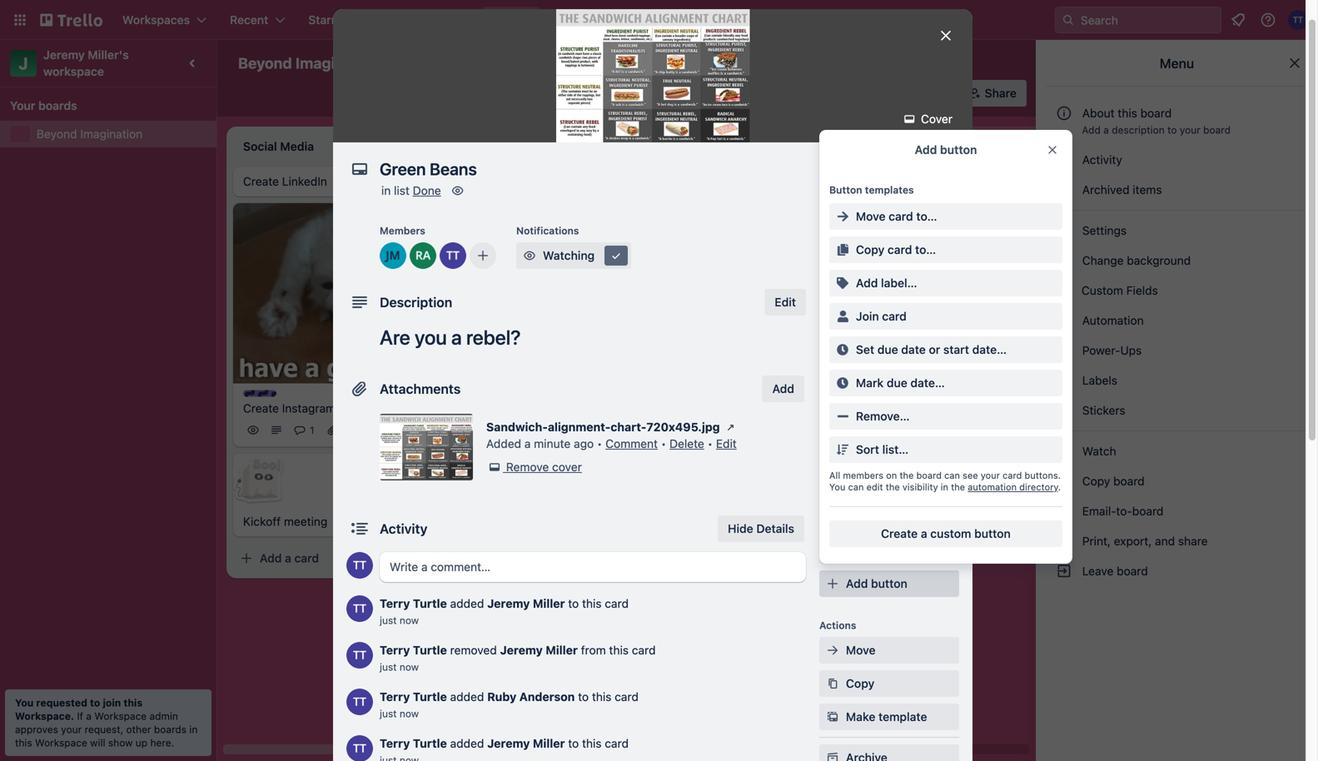 Task type: locate. For each thing, give the bounding box(es) containing it.
turtle inside terry turtle added jeremy miller to this card just now
[[413, 597, 447, 610]]

2 vertical spatial ruby anderson (rubyanderson7) image
[[656, 403, 676, 423]]

sm image inside leave board link
[[1056, 563, 1073, 580]]

1 horizontal spatial workspace
[[94, 710, 147, 722]]

sm image for settings link
[[1056, 222, 1073, 239]]

you down all
[[829, 482, 846, 493]]

0 horizontal spatial you
[[15, 697, 34, 709]]

due for set
[[878, 343, 898, 356]]

sm image
[[713, 80, 737, 103], [449, 182, 466, 199], [834, 208, 851, 225], [1056, 222, 1073, 239], [834, 242, 851, 258], [521, 247, 538, 264], [824, 274, 841, 291], [824, 307, 841, 324], [834, 341, 851, 358], [1056, 372, 1073, 389], [723, 419, 739, 436], [1056, 443, 1073, 460], [486, 459, 503, 476], [1056, 533, 1073, 550], [824, 709, 841, 725]]

3 just from the top
[[380, 708, 397, 720]]

sm image for add label…
[[834, 275, 851, 291]]

3 now from the top
[[400, 708, 419, 720]]

card inside terry turtle added ruby anderson to this card just now
[[615, 690, 639, 704]]

you up workspace.
[[15, 697, 34, 709]]

board inside all members on the board can see your card buttons. you can edit the visibility in the
[[917, 470, 942, 481]]

1 vertical spatial move
[[846, 643, 876, 657]]

0 horizontal spatial activity
[[380, 521, 428, 537]]

board up activity link
[[1204, 124, 1231, 136]]

2 just now link from the top
[[380, 661, 419, 673]]

to down the button at the top of page
[[842, 218, 852, 230]]

Search field
[[1075, 7, 1221, 32]]

0 vertical spatial custom
[[1082, 284, 1123, 297]]

remove cover
[[506, 460, 582, 474]]

miller down the "write a comment" text field
[[533, 597, 565, 610]]

jeremy inside jeremy miller's workspace
[[43, 48, 85, 62]]

sm image inside print, export, and share link
[[1056, 533, 1073, 550]]

jeremy inside terry turtle removed jeremy miller from this card just now
[[500, 643, 543, 657]]

here.
[[150, 737, 174, 749]]

0 vertical spatial add button
[[915, 143, 977, 157]]

miller for to this card
[[533, 597, 565, 610]]

join
[[103, 697, 121, 709]]

add a card up remove on the bottom of the page
[[496, 445, 556, 458]]

fields for add to card
[[892, 408, 925, 422]]

0 horizontal spatial edit
[[716, 437, 737, 451]]

miller inside terry turtle added jeremy miller to this card just now
[[533, 597, 565, 610]]

move
[[856, 209, 886, 223], [846, 643, 876, 657]]

to right anderson
[[578, 690, 589, 704]]

to down the "write a comment" text field
[[568, 597, 579, 610]]

buttons.
[[1025, 470, 1061, 481]]

0 horizontal spatial members
[[380, 225, 426, 237]]

list left done link
[[394, 184, 410, 197]]

mark
[[856, 376, 884, 390]]

power-ups up stickers
[[1079, 344, 1145, 357]]

1 vertical spatial custom fields
[[846, 408, 925, 422]]

change background
[[1079, 254, 1191, 267]]

move link
[[819, 637, 959, 664]]

labels up checklist
[[846, 275, 882, 289]]

custom down change on the top of the page
[[1082, 284, 1123, 297]]

add a card for add a card button to the middle
[[496, 445, 556, 458]]

just inside terry turtle removed jeremy miller from this card just now
[[380, 661, 397, 673]]

add left label…
[[856, 276, 878, 290]]

miller left from
[[546, 643, 578, 657]]

0 vertical spatial workspace
[[94, 710, 147, 722]]

board down export,
[[1117, 564, 1148, 578]]

1 just now link from the top
[[380, 615, 419, 626]]

are you a rebel?
[[380, 326, 521, 349]]

1 added from the top
[[450, 597, 484, 610]]

this inside you requested to join this workspace.
[[124, 697, 143, 709]]

power- inside 'link'
[[871, 475, 910, 489]]

jeremy up terry turtle removed jeremy miller from this card just now
[[487, 597, 530, 610]]

1 vertical spatial button
[[975, 527, 1011, 541]]

jeremy inside terry turtle added jeremy miller to this card just now
[[487, 597, 530, 610]]

0 horizontal spatial in
[[189, 724, 198, 735]]

a down kickoff meeting
[[285, 551, 291, 565]]

button down cover
[[940, 143, 977, 157]]

delete
[[670, 437, 704, 451]]

create from template… image
[[899, 423, 913, 437], [426, 552, 440, 565]]

1 down beans
[[783, 386, 787, 398]]

added inside terry turtle added jeremy miller to this card just now
[[450, 597, 484, 610]]

custom fields down ruby anderson (rubyanderson7) image
[[846, 408, 925, 422]]

0 horizontal spatial power-ups
[[639, 86, 700, 100]]

0 horizontal spatial imagination
[[80, 127, 143, 141]]

board up to-
[[1114, 474, 1145, 488]]

jeremy miller (jeremymiller198) image up cover link
[[912, 82, 935, 105]]

create for create instagram
[[243, 402, 279, 415]]

jeremy miller (jeremymiller198) image
[[912, 82, 935, 105], [380, 242, 406, 269], [893, 382, 913, 402], [420, 420, 440, 440]]

2 vertical spatial just now link
[[380, 708, 419, 720]]

the down the "see"
[[951, 482, 965, 493]]

copy down add to card
[[856, 243, 885, 257]]

meeting
[[284, 515, 328, 529]]

0 horizontal spatial can
[[848, 482, 864, 493]]

labels up stickers
[[1079, 374, 1118, 387]]

turtle for terry turtle added ruby anderson to this card just now
[[413, 690, 447, 704]]

color: purple, title: none image
[[243, 390, 276, 397]]

your boards
[[10, 99, 77, 112]]

your inside about this board add a description to your board
[[1180, 124, 1201, 136]]

1 vertical spatial in
[[941, 482, 949, 493]]

0 vertical spatial edit
[[775, 295, 796, 309]]

sm image inside "sort list…" button
[[834, 441, 851, 458]]

members link
[[819, 236, 959, 262]]

sm image inside copy link
[[824, 675, 841, 692]]

due right mark
[[887, 376, 908, 390]]

to… right edit card image
[[916, 209, 937, 223]]

sm image inside email-to-board link
[[1056, 503, 1073, 520]]

your for on
[[981, 470, 1000, 481]]

add down social
[[846, 577, 868, 590]]

fields for menu
[[1127, 284, 1158, 297]]

list right "another"
[[1037, 138, 1053, 152]]

create inside button
[[881, 527, 918, 541]]

3 terry from the top
[[380, 690, 410, 704]]

1 vertical spatial just now link
[[380, 661, 419, 673]]

1 vertical spatial create
[[243, 402, 279, 415]]

0 vertical spatial automation
[[737, 86, 800, 100]]

sandwich-alignment-chart-720x495.jpg
[[486, 420, 720, 434]]

alignment-
[[548, 420, 611, 434]]

email-
[[1082, 504, 1116, 518]]

1 horizontal spatial 1
[[783, 386, 787, 398]]

sm image inside automation button
[[713, 80, 737, 103]]

1 just from the top
[[380, 615, 397, 626]]

sm image inside settings link
[[1056, 222, 1073, 239]]

1 horizontal spatial power-ups
[[819, 451, 874, 463]]

2 vertical spatial copy
[[846, 677, 875, 690]]

edit up beans
[[775, 295, 796, 309]]

template
[[879, 710, 927, 724]]

2 horizontal spatial automation
[[1079, 314, 1144, 327]]

4 terry from the top
[[380, 737, 410, 750]]

remove… button
[[829, 403, 1063, 430]]

0 vertical spatial ruby anderson (rubyanderson7) image
[[933, 82, 957, 105]]

ruby anderson (rubyanderson7) image
[[933, 82, 957, 105], [410, 242, 436, 269], [656, 403, 676, 423]]

create instagram link
[[243, 400, 436, 417]]

turtle inside terry turtle added ruby anderson to this card just now
[[413, 690, 447, 704]]

your inside if a workspace admin approves your request, other boards in this workspace will show up here.
[[61, 724, 82, 735]]

1 vertical spatial copy
[[1082, 474, 1110, 488]]

imagination inside board name text field
[[295, 54, 380, 72]]

power-ups down customize views icon
[[639, 86, 700, 100]]

to
[[1168, 124, 1177, 136], [842, 218, 852, 230], [568, 597, 579, 610], [578, 690, 589, 704], [90, 697, 100, 709], [568, 737, 579, 750]]

sm image inside checklist link
[[824, 307, 841, 324]]

date… right start
[[972, 343, 1007, 356]]

1 vertical spatial you
[[15, 697, 34, 709]]

0 vertical spatial due
[[878, 343, 898, 356]]

now inside terry turtle removed jeremy miller from this card just now
[[400, 661, 419, 673]]

1 horizontal spatial list
[[1037, 138, 1053, 152]]

sm image inside add label… 'button'
[[834, 275, 851, 291]]

move for move card to…
[[856, 209, 886, 223]]

just inside terry turtle added ruby anderson to this card just now
[[380, 708, 397, 720]]

1 turtle from the top
[[413, 597, 447, 610]]

just now link for terry turtle removed jeremy miller from this card just now
[[380, 661, 419, 673]]

close popover image
[[1046, 143, 1059, 157]]

to inside terry turtle added jeremy miller to this card just now
[[568, 597, 579, 610]]

copy card to…
[[856, 243, 936, 257]]

2 now from the top
[[400, 661, 419, 673]]

turtle
[[413, 597, 447, 610], [413, 643, 447, 657], [413, 690, 447, 704], [413, 737, 447, 750]]

1 horizontal spatial beyond imagination
[[238, 54, 380, 72]]

0 vertical spatial to…
[[916, 209, 937, 223]]

board up visibility
[[917, 470, 942, 481]]

button right custom at the right of page
[[975, 527, 1011, 541]]

power-ups up all
[[819, 451, 874, 463]]

1 horizontal spatial create from template… image
[[899, 423, 913, 437]]

2 horizontal spatial power-ups
[[1079, 344, 1145, 357]]

start
[[944, 343, 969, 356]]

jeremy for terry turtle removed jeremy miller from this card just now
[[500, 643, 543, 657]]

2 turtle from the top
[[413, 643, 447, 657]]

1 vertical spatial labels
[[1079, 374, 1118, 387]]

terry for terry turtle added ruby anderson to this card just now
[[380, 690, 410, 704]]

automation button
[[713, 80, 810, 107]]

add power-ups
[[846, 475, 932, 489]]

1 horizontal spatial labels
[[1079, 374, 1118, 387]]

boards right your
[[38, 99, 77, 112]]

see
[[963, 470, 978, 481]]

1 down instagram
[[310, 424, 314, 436]]

0 horizontal spatial add button
[[846, 577, 908, 590]]

custom fields down change background
[[1082, 284, 1158, 297]]

1 vertical spatial add button
[[846, 577, 908, 590]]

jeremy up workspace
[[43, 48, 85, 62]]

ups
[[678, 86, 700, 100], [1121, 344, 1142, 357], [854, 451, 874, 463], [910, 475, 932, 489]]

0 horizontal spatial beyond
[[37, 127, 77, 141]]

Write a comment text field
[[380, 552, 806, 582]]

beans
[[752, 363, 785, 377]]

linkedin
[[282, 174, 327, 188]]

copy inside copy link
[[846, 677, 875, 690]]

2 horizontal spatial terry turtle (terryturtle) image
[[890, 82, 913, 105]]

1 vertical spatial labels link
[[1046, 367, 1308, 394]]

sm image inside mark due date… button
[[834, 375, 851, 391]]

0 vertical spatial your
[[1180, 124, 1201, 136]]

power-
[[639, 86, 678, 100], [1082, 344, 1121, 357], [819, 451, 854, 463], [871, 475, 910, 489]]

from
[[581, 643, 606, 657]]

add down the about
[[1082, 124, 1101, 136]]

stickers
[[1079, 404, 1126, 417]]

now inside terry turtle added ruby anderson to this card just now
[[400, 708, 419, 720]]

set due date or start date… button
[[829, 336, 1063, 363]]

card inside "copy card to…" button
[[888, 243, 912, 257]]

0 vertical spatial added
[[450, 597, 484, 610]]

copy inside 'copy board' link
[[1082, 474, 1110, 488]]

2 just from the top
[[380, 661, 397, 673]]

copy up email-
[[1082, 474, 1110, 488]]

sm image
[[901, 111, 918, 127], [1056, 152, 1073, 168], [1056, 182, 1073, 198], [824, 241, 841, 257], [608, 247, 625, 264], [834, 275, 851, 291], [834, 308, 851, 325], [1056, 312, 1073, 329], [1056, 342, 1073, 359], [834, 375, 851, 391], [1056, 402, 1073, 419], [834, 408, 851, 425], [834, 441, 851, 458], [1056, 473, 1073, 490], [1056, 503, 1073, 520], [1056, 563, 1073, 580], [824, 642, 841, 659], [824, 675, 841, 692], [824, 750, 841, 761]]

settings
[[1079, 224, 1127, 237]]

sm image inside power-ups link
[[1056, 342, 1073, 359]]

copy inside "copy card to…" button
[[856, 243, 885, 257]]

visibility
[[903, 482, 938, 493]]

1 vertical spatial ruby anderson (rubyanderson7) image
[[410, 242, 436, 269]]

a
[[1104, 124, 1109, 136], [451, 326, 462, 349], [758, 423, 764, 437], [525, 437, 531, 451], [521, 445, 528, 458], [921, 527, 928, 541], [285, 551, 291, 565], [86, 710, 92, 722]]

sm image for archived items
[[1056, 182, 1073, 198]]

0 horizontal spatial your
[[61, 724, 82, 735]]

sm image for stickers
[[1056, 402, 1073, 419]]

comment
[[606, 437, 658, 451]]

create up media
[[881, 527, 918, 541]]

move inside button
[[856, 209, 886, 223]]

sm image inside remove… button
[[834, 408, 851, 425]]

1 vertical spatial workspace
[[35, 737, 87, 749]]

to left join
[[90, 697, 100, 709]]

2 vertical spatial button
[[871, 577, 908, 590]]

edit button
[[765, 289, 806, 316]]

dates
[[846, 342, 878, 356]]

automation inside button
[[737, 86, 800, 100]]

due right 'set'
[[878, 343, 898, 356]]

sm image inside automation 'link'
[[1056, 312, 1073, 329]]

added for jeremy miller
[[450, 597, 484, 610]]

copy for copy board
[[1082, 474, 1110, 488]]

jeremy miller (jeremymiller198) image up description
[[380, 242, 406, 269]]

in list done
[[381, 184, 441, 197]]

your inside all members on the board can see your card buttons. you can edit the visibility in the
[[981, 470, 1000, 481]]

1 horizontal spatial your
[[981, 470, 1000, 481]]

added
[[450, 597, 484, 610], [450, 690, 484, 704], [450, 737, 484, 750]]

up
[[136, 737, 147, 749]]

sm image inside archived items link
[[1056, 182, 1073, 198]]

anderson
[[519, 690, 575, 704]]

sm image for the set due date or start date… button
[[834, 341, 851, 358]]

1 vertical spatial members
[[846, 242, 898, 256]]

ups left automation button
[[678, 86, 700, 100]]

ago
[[574, 437, 594, 451]]

open information menu image
[[1260, 12, 1277, 28]]

2 horizontal spatial add a card
[[733, 423, 792, 437]]

terry inside terry turtle added jeremy miller to this card just now
[[380, 597, 410, 610]]

custom fields for add to card
[[846, 408, 925, 422]]

.
[[1058, 482, 1061, 493]]

1 vertical spatial custom
[[846, 408, 889, 422]]

add button
[[915, 143, 977, 157], [846, 577, 908, 590]]

turtle for terry turtle removed jeremy miller from this card just now
[[413, 643, 447, 657]]

terry inside terry turtle removed jeremy miller from this card just now
[[380, 643, 410, 657]]

button down the "social media" 'button'
[[871, 577, 908, 590]]

sm image inside activity link
[[1056, 152, 1073, 168]]

0 vertical spatial add a card
[[733, 423, 792, 437]]

to… inside "copy card to…" button
[[915, 243, 936, 257]]

0 vertical spatial you
[[829, 482, 846, 493]]

this inside terry turtle removed jeremy miller from this card just now
[[609, 643, 629, 657]]

0 vertical spatial copy
[[856, 243, 885, 257]]

done
[[413, 184, 441, 197]]

0 horizontal spatial 1
[[310, 424, 314, 436]]

in inside if a workspace admin approves your request, other boards in this workspace will show up here.
[[189, 724, 198, 735]]

0 vertical spatial activity
[[1079, 153, 1123, 167]]

0 vertical spatial date…
[[972, 343, 1007, 356]]

0 vertical spatial move
[[856, 209, 886, 223]]

sm image inside watch "link"
[[1056, 443, 1073, 460]]

add down 'kickoff'
[[260, 551, 282, 565]]

this inside if a workspace admin approves your request, other boards in this workspace will show up here.
[[15, 737, 32, 749]]

labels link down power-ups link
[[1046, 367, 1308, 394]]

miller's
[[88, 48, 129, 62]]

custom fields button down change background link
[[1046, 277, 1308, 304]]

a left custom at the right of page
[[921, 527, 928, 541]]

you requested to join this workspace.
[[15, 697, 143, 722]]

to up activity link
[[1168, 124, 1177, 136]]

3 turtle from the top
[[413, 690, 447, 704]]

2 added from the top
[[450, 690, 484, 704]]

customize views image
[[644, 55, 661, 72]]

in left done link
[[381, 184, 391, 197]]

add inside add button
[[772, 382, 795, 396]]

added inside terry turtle added ruby anderson to this card just now
[[450, 690, 484, 704]]

0 horizontal spatial beyond imagination
[[37, 127, 143, 141]]

add another list
[[966, 138, 1053, 152]]

add right all
[[846, 475, 868, 489]]

sm image inside the set due date or start date… button
[[834, 341, 851, 358]]

add another list button
[[936, 127, 1163, 163]]

sm image for copy board
[[1056, 473, 1073, 490]]

1 now from the top
[[400, 615, 419, 626]]

4 turtle from the top
[[413, 737, 447, 750]]

0 vertical spatial just now link
[[380, 615, 419, 626]]

0 vertical spatial imagination
[[295, 54, 380, 72]]

now for terry turtle removed jeremy miller from this card just now
[[400, 661, 419, 673]]

add up edit link
[[733, 423, 755, 437]]

sm image for join card
[[834, 308, 851, 325]]

button
[[829, 184, 862, 196]]

sm image inside 'copy board' link
[[1056, 473, 1073, 490]]

1 horizontal spatial add a card
[[496, 445, 556, 458]]

sm image inside join card 'button'
[[834, 308, 851, 325]]

just now link for terry turtle added jeremy miller to this card just now
[[380, 615, 419, 626]]

0 horizontal spatial create from template… image
[[426, 552, 440, 565]]

1 terry from the top
[[380, 597, 410, 610]]

0 horizontal spatial fields
[[892, 408, 925, 422]]

sm image inside move card to… button
[[834, 208, 851, 225]]

print,
[[1082, 534, 1111, 548]]

2 vertical spatial power-ups
[[819, 451, 874, 463]]

ups down automation 'link'
[[1121, 344, 1142, 357]]

add inside the add power-ups 'link'
[[846, 475, 868, 489]]

add button down cover
[[915, 143, 977, 157]]

0 vertical spatial miller
[[533, 597, 565, 610]]

sm image inside watching button
[[608, 247, 625, 264]]

this
[[1118, 106, 1138, 120], [582, 597, 602, 610], [609, 643, 629, 657], [592, 690, 612, 704], [124, 697, 143, 709], [582, 737, 602, 750], [15, 737, 32, 749]]

add to card
[[819, 218, 876, 230]]

1 vertical spatial power-ups
[[1079, 344, 1145, 357]]

move card to…
[[856, 209, 937, 223]]

sm image inside stickers "link"
[[1056, 402, 1073, 419]]

None text field
[[371, 154, 921, 184]]

0 horizontal spatial custom fields button
[[819, 407, 959, 424]]

2 vertical spatial your
[[61, 724, 82, 735]]

sm image for leave board
[[1056, 563, 1073, 580]]

add inside about this board add a description to your board
[[1082, 124, 1101, 136]]

2 vertical spatial in
[[189, 724, 198, 735]]

sm image inside cover link
[[901, 111, 918, 127]]

miller down anderson
[[533, 737, 565, 750]]

archived items link
[[1046, 177, 1308, 203]]

to… down move card to… button
[[915, 243, 936, 257]]

beyond imagination inside beyond imagination link
[[37, 127, 143, 141]]

2 vertical spatial just
[[380, 708, 397, 720]]

done link
[[413, 184, 441, 197]]

ups right on
[[910, 475, 932, 489]]

the
[[900, 470, 914, 481], [886, 482, 900, 493], [951, 482, 965, 493]]

ruby anderson (rubyanderson7) image up cover
[[933, 82, 957, 105]]

social media button
[[819, 537, 959, 564]]

workspace
[[43, 65, 104, 78]]

0 notifications image
[[1228, 10, 1248, 30]]

1 vertical spatial boards
[[154, 724, 187, 735]]

0 vertical spatial custom fields
[[1082, 284, 1158, 297]]

sm image for automation
[[1056, 312, 1073, 329]]

terry turtle (terryturtle) image
[[1288, 10, 1308, 30], [440, 242, 466, 269], [846, 382, 866, 402], [610, 403, 630, 423], [346, 552, 373, 579], [346, 595, 373, 622], [346, 642, 373, 669], [346, 689, 373, 715]]

create for create linkedin
[[243, 174, 279, 188]]

checklist link
[[819, 302, 959, 329]]

miller for from this card
[[546, 643, 578, 657]]

card inside join card 'button'
[[882, 309, 907, 323]]

move down actions
[[846, 643, 876, 657]]

sm image inside watching button
[[521, 247, 538, 264]]

sm image inside "copy card to…" button
[[834, 242, 851, 258]]

list
[[1037, 138, 1053, 152], [394, 184, 410, 197]]

watching
[[543, 249, 595, 262]]

boards down admin
[[154, 724, 187, 735]]

can down members
[[848, 482, 864, 493]]

primary element
[[0, 0, 1318, 40]]

jeremy miller (jeremymiller198) image down attachments
[[420, 420, 440, 440]]

card inside all members on the board can see your card buttons. you can edit the visibility in the
[[1003, 470, 1022, 481]]

create down the color: purple, title: none image
[[243, 402, 279, 415]]

members down add to card
[[846, 242, 898, 256]]

2 terry from the top
[[380, 643, 410, 657]]

turtle for terry turtle added jeremy miller to this card
[[413, 737, 447, 750]]

just inside terry turtle added jeremy miller to this card just now
[[380, 615, 397, 626]]

terry inside terry turtle added ruby anderson to this card just now
[[380, 690, 410, 704]]

add down cover link
[[915, 143, 937, 157]]

1 horizontal spatial labels link
[[1046, 367, 1308, 394]]

members
[[380, 225, 426, 237], [846, 242, 898, 256]]

to… inside move card to… button
[[916, 209, 937, 223]]

a down sandwich-
[[525, 437, 531, 451]]

1 horizontal spatial custom fields button
[[1046, 277, 1308, 304]]

create from template… image for add a card button to the right
[[899, 423, 913, 437]]

your up activity link
[[1180, 124, 1201, 136]]

1 vertical spatial now
[[400, 661, 419, 673]]

automation link
[[1046, 307, 1308, 334]]

change
[[1082, 254, 1124, 267]]

1 vertical spatial list
[[394, 184, 410, 197]]

workspace down join
[[94, 710, 147, 722]]

added up removed
[[450, 597, 484, 610]]

in right other
[[189, 724, 198, 735]]

you
[[415, 326, 447, 349]]

terry turtle (terryturtle) image
[[890, 82, 913, 105], [396, 420, 416, 440], [346, 735, 373, 761]]

members down in list done at the top of page
[[380, 225, 426, 237]]

date… down set due date or start date…
[[911, 376, 945, 390]]

labels link down members link
[[819, 269, 959, 296]]

3 just now link from the top
[[380, 708, 419, 720]]

create
[[243, 174, 279, 188], [243, 402, 279, 415], [881, 527, 918, 541]]

terry for terry turtle added jeremy miller to this card just now
[[380, 597, 410, 610]]

ups inside button
[[678, 86, 700, 100]]

cover
[[918, 112, 953, 126]]

0 vertical spatial beyond imagination
[[238, 54, 380, 72]]

custom for menu
[[1082, 284, 1123, 297]]

your down if
[[61, 724, 82, 735]]

added down terry turtle added ruby anderson to this card just now on the left bottom
[[450, 737, 484, 750]]

added left ruby
[[450, 690, 484, 704]]

sm image inside move link
[[824, 642, 841, 659]]

0 vertical spatial beyond
[[238, 54, 292, 72]]

chart-
[[611, 420, 647, 434]]

to inside about this board add a description to your board
[[1168, 124, 1177, 136]]

miller inside terry turtle removed jeremy miller from this card just now
[[546, 643, 578, 657]]

checklist
[[846, 309, 897, 322]]

add left "another"
[[966, 138, 988, 152]]

1 vertical spatial beyond imagination
[[37, 127, 143, 141]]

card inside terry turtle added jeremy miller to this card just now
[[605, 597, 629, 610]]

jeremy for terry turtle added jeremy miller to this card
[[487, 737, 530, 750]]

sm image for checklist link
[[824, 307, 841, 324]]

a up remove on the bottom of the page
[[521, 445, 528, 458]]

create left linkedin
[[243, 174, 279, 188]]

custom fields button for add to card
[[819, 407, 959, 424]]

0 horizontal spatial labels
[[846, 275, 882, 289]]

add inside add button button
[[846, 577, 868, 590]]

sm image for cover
[[901, 111, 918, 127]]

add a card down kickoff meeting
[[260, 551, 319, 565]]

2 vertical spatial now
[[400, 708, 419, 720]]

1 vertical spatial 1
[[310, 424, 314, 436]]

a right you
[[451, 326, 462, 349]]

sm image for remove…
[[834, 408, 851, 425]]

your up automation
[[981, 470, 1000, 481]]

fields down mark due date…
[[892, 408, 925, 422]]

copy
[[856, 243, 885, 257], [1082, 474, 1110, 488], [846, 677, 875, 690]]

edit right delete
[[716, 437, 737, 451]]

delete link
[[670, 437, 704, 451]]

copy up make
[[846, 677, 875, 690]]

social
[[846, 543, 879, 557]]

attachments
[[380, 381, 461, 397]]

1 horizontal spatial ruby anderson (rubyanderson7) image
[[656, 403, 676, 423]]

move down button templates on the right of page
[[856, 209, 886, 223]]

are
[[380, 326, 410, 349]]

ruby anderson (rubyanderson7) image right jeremy miller (jeremymiller198) icon at left bottom
[[656, 403, 676, 423]]

custom fields button down ruby anderson (rubyanderson7) image
[[819, 407, 959, 424]]

jeremy miller (jeremymiller198) image right ruby anderson (rubyanderson7) image
[[893, 382, 913, 402]]

0 vertical spatial list
[[1037, 138, 1053, 152]]

sm image inside the 'make template' link
[[824, 709, 841, 725]]

1 horizontal spatial edit
[[775, 295, 796, 309]]

1 horizontal spatial add a card button
[[470, 438, 656, 465]]

board up print, export, and share
[[1133, 504, 1164, 518]]

create from template… image
[[663, 445, 676, 458]]

custom down ruby anderson (rubyanderson7) image
[[846, 408, 889, 422]]



Task type: describe. For each thing, give the bounding box(es) containing it.
members
[[843, 470, 884, 481]]

your for board
[[1180, 124, 1201, 136]]

create for create a custom button
[[881, 527, 918, 541]]

boards inside if a workspace admin approves your request, other boards in this workspace will show up here.
[[154, 724, 187, 735]]

leave
[[1082, 564, 1114, 578]]

terry for terry turtle removed jeremy miller from this card just now
[[380, 643, 410, 657]]

list…
[[883, 443, 909, 456]]

attachment button
[[819, 369, 959, 396]]

mark due date…
[[856, 376, 945, 390]]

0 horizontal spatial add a card button
[[233, 545, 420, 572]]

just for terry turtle added ruby anderson to this card just now
[[380, 708, 397, 720]]

terry turtle added ruby anderson to this card just now
[[380, 690, 639, 720]]

Board name text field
[[230, 50, 388, 77]]

card inside move card to… button
[[889, 209, 913, 223]]

add inside add label… 'button'
[[856, 276, 878, 290]]

comment link
[[606, 437, 658, 451]]

0 vertical spatial boards
[[38, 99, 77, 112]]

make template link
[[819, 704, 959, 730]]

add a card for left add a card button
[[260, 551, 319, 565]]

1 horizontal spatial add button
[[915, 143, 977, 157]]

a inside if a workspace admin approves your request, other boards in this workspace will show up here.
[[86, 710, 92, 722]]

add up remove on the bottom of the page
[[496, 445, 518, 458]]

the down on
[[886, 482, 900, 493]]

0 vertical spatial 1
[[783, 386, 787, 398]]

add a card for add a card button to the right
[[733, 423, 792, 437]]

button templates
[[829, 184, 914, 196]]

if
[[77, 710, 83, 722]]

turtle for terry turtle added jeremy miller to this card just now
[[413, 597, 447, 610]]

add button
[[762, 376, 805, 402]]

beyond imagination inside board name text field
[[238, 54, 380, 72]]

leave board
[[1079, 564, 1148, 578]]

just now link for terry turtle added ruby anderson to this card just now
[[380, 708, 419, 720]]

this inside terry turtle added jeremy miller to this card just now
[[582, 597, 602, 610]]

about this board add a description to your board
[[1082, 106, 1231, 136]]

to inside you requested to join this workspace.
[[90, 697, 100, 709]]

now for terry turtle added ruby anderson to this card just now
[[400, 708, 419, 720]]

jeremy for terry turtle added jeremy miller to this card just now
[[487, 597, 530, 610]]

change background link
[[1046, 247, 1308, 274]]

kickoff
[[243, 515, 281, 529]]

green
[[716, 363, 749, 377]]

a inside about this board add a description to your board
[[1104, 124, 1109, 136]]

0 vertical spatial terry turtle (terryturtle) image
[[890, 82, 913, 105]]

0 horizontal spatial workspace
[[35, 737, 87, 749]]

sm image for email-to-board
[[1056, 503, 1073, 520]]

share button
[[962, 80, 1027, 107]]

actions
[[819, 620, 857, 631]]

removed
[[450, 643, 497, 657]]

move for move
[[846, 643, 876, 657]]

0 horizontal spatial list
[[394, 184, 410, 197]]

show
[[108, 737, 133, 749]]

copy for copy card to…
[[856, 243, 885, 257]]

to-
[[1116, 504, 1133, 518]]

to… for copy card to…
[[915, 243, 936, 257]]

now for terry turtle added jeremy miller to this card just now
[[400, 615, 419, 626]]

sm image for "copy card to…" button
[[834, 242, 851, 258]]

this inside terry turtle added ruby anderson to this card just now
[[592, 690, 612, 704]]

all
[[829, 470, 840, 481]]

0 horizontal spatial ruby anderson (rubyanderson7) image
[[410, 242, 436, 269]]

templates
[[865, 184, 914, 196]]

just for terry turtle removed jeremy miller from this card just now
[[380, 661, 397, 673]]

0 vertical spatial labels
[[846, 275, 882, 289]]

1 vertical spatial edit
[[716, 437, 737, 451]]

description
[[380, 294, 452, 310]]

1 vertical spatial activity
[[380, 521, 428, 537]]

your
[[10, 99, 35, 112]]

to down anderson
[[568, 737, 579, 750]]

due for mark
[[887, 376, 908, 390]]

custom
[[931, 527, 971, 541]]

sm image for activity
[[1056, 152, 1073, 168]]

you inside you requested to join this workspace.
[[15, 697, 34, 709]]

0 horizontal spatial labels link
[[819, 269, 959, 296]]

power- inside button
[[639, 86, 678, 100]]

to… for move card to…
[[916, 209, 937, 223]]

a down add button
[[758, 423, 764, 437]]

sm image for print, export, and share link
[[1056, 533, 1073, 550]]

back to home image
[[40, 7, 102, 33]]

copy card to… button
[[829, 237, 1063, 263]]

sm image inside members link
[[824, 241, 841, 257]]

sm image for sort list…
[[834, 441, 851, 458]]

description
[[1112, 124, 1165, 136]]

board up description
[[1141, 106, 1172, 120]]

mark due date… button
[[829, 370, 1063, 396]]

added for ruby anderson
[[450, 690, 484, 704]]

settings link
[[1046, 217, 1308, 244]]

0 horizontal spatial terry turtle (terryturtle) image
[[346, 735, 373, 761]]

watch link
[[1046, 438, 1308, 465]]

dates button
[[819, 336, 959, 362]]

1 horizontal spatial terry turtle (terryturtle) image
[[396, 420, 416, 440]]

power-ups inside button
[[639, 86, 700, 100]]

add button inside button
[[846, 577, 908, 590]]

custom fields for menu
[[1082, 284, 1158, 297]]

1 horizontal spatial can
[[945, 470, 960, 481]]

just for terry turtle added jeremy miller to this card just now
[[380, 615, 397, 626]]

added a minute ago
[[486, 437, 594, 451]]

terry turtle added jeremy miller to this card just now
[[380, 597, 629, 626]]

power-ups button
[[606, 80, 710, 107]]

you inside all members on the board can see your card buttons. you can edit the visibility in the
[[829, 482, 846, 493]]

your boards with 1 items element
[[10, 96, 198, 116]]

sm image for automation button
[[713, 80, 737, 103]]

1 vertical spatial can
[[848, 482, 864, 493]]

edit
[[867, 482, 883, 493]]

beyond inside board name text field
[[238, 54, 292, 72]]

list inside button
[[1037, 138, 1053, 152]]

1 vertical spatial beyond
[[37, 127, 77, 141]]

this inside about this board add a description to your board
[[1118, 106, 1138, 120]]

custom fields button for menu
[[1046, 277, 1308, 304]]

custom for add to card
[[846, 408, 889, 422]]

2 vertical spatial automation
[[819, 518, 876, 530]]

jeremy miller's workspace
[[43, 48, 132, 78]]

card inside terry turtle removed jeremy miller from this card just now
[[632, 643, 656, 657]]

edit card image
[[898, 211, 911, 224]]

requested
[[36, 697, 87, 709]]

create from template… image for left add a card button
[[426, 552, 440, 565]]

terry for terry turtle added jeremy miller to this card
[[380, 737, 410, 750]]

menu
[[1160, 55, 1194, 71]]

add label… button
[[829, 270, 1063, 296]]

about
[[1082, 106, 1115, 120]]

copy board
[[1079, 474, 1145, 488]]

remove…
[[856, 409, 910, 423]]

3 added from the top
[[450, 737, 484, 750]]

request,
[[85, 724, 123, 735]]

beyond imagination link
[[37, 126, 207, 142]]

archived
[[1082, 183, 1130, 197]]

add down the button at the top of page
[[819, 218, 839, 230]]

add inside add another list button
[[966, 138, 988, 152]]

share
[[985, 86, 1017, 100]]

sm image for move card to… button
[[834, 208, 851, 225]]

terry turtle removed jeremy miller from this card just now
[[380, 643, 656, 673]]

sort
[[856, 443, 879, 456]]

1 horizontal spatial date…
[[972, 343, 1007, 356]]

sm image for the 'make template' link in the bottom of the page
[[824, 709, 841, 725]]

edit inside "button"
[[775, 295, 796, 309]]

make
[[846, 710, 876, 724]]

sm image for power-ups
[[1056, 342, 1073, 359]]

1 horizontal spatial members
[[846, 242, 898, 256]]

ruby anderson (rubyanderson7) image
[[869, 382, 889, 402]]

the right on
[[900, 470, 914, 481]]

admin
[[150, 710, 178, 722]]

1 vertical spatial date…
[[911, 376, 945, 390]]

0 vertical spatial in
[[381, 184, 391, 197]]

sm image for watching button
[[521, 247, 538, 264]]

edit link
[[716, 437, 737, 451]]

date
[[901, 343, 926, 356]]

ups up members
[[854, 451, 874, 463]]

create linkedin
[[243, 174, 327, 188]]

automation inside 'link'
[[1079, 314, 1144, 327]]

hide details link
[[718, 516, 805, 542]]

power-ups link
[[1046, 337, 1308, 364]]

0 vertical spatial members
[[380, 225, 426, 237]]

make template
[[846, 710, 927, 724]]

create linkedin link
[[243, 173, 436, 190]]

search image
[[1062, 13, 1075, 27]]

join card
[[856, 309, 907, 323]]

rebel?
[[466, 326, 521, 349]]

add power-ups link
[[819, 469, 959, 496]]

add members to card image
[[476, 247, 490, 264]]

archived items
[[1079, 183, 1162, 197]]

sm image for mark due date…
[[834, 375, 851, 391]]

ups inside 'link'
[[910, 475, 932, 489]]

2 horizontal spatial add a card button
[[706, 417, 893, 443]]

add button button
[[819, 570, 959, 597]]

minute
[[534, 437, 571, 451]]

sm image for watch "link"
[[1056, 443, 1073, 460]]

copy board link
[[1046, 468, 1308, 495]]

copy link
[[819, 670, 959, 697]]

attachment
[[846, 375, 910, 389]]

other
[[126, 724, 151, 735]]

all members on the board can see your card buttons. you can edit the visibility in the
[[829, 470, 1061, 493]]

2 horizontal spatial ruby anderson (rubyanderson7) image
[[933, 82, 957, 105]]

create instagram
[[243, 402, 336, 415]]

1 horizontal spatial activity
[[1079, 153, 1123, 167]]

to inside terry turtle added ruby anderson to this card just now
[[578, 690, 589, 704]]

sort list… button
[[829, 436, 1063, 463]]

sm image for remove cover link
[[486, 459, 503, 476]]

automation
[[968, 482, 1017, 493]]

2 vertical spatial miller
[[533, 737, 565, 750]]

0 vertical spatial button
[[940, 143, 977, 157]]

jeremy miller (jeremymiller198) image
[[633, 403, 653, 423]]

print, export, and share link
[[1046, 528, 1308, 555]]

and
[[1155, 534, 1175, 548]]

in inside all members on the board can see your card buttons. you can edit the visibility in the
[[941, 482, 949, 493]]



Task type: vqa. For each thing, say whether or not it's contained in the screenshot.


